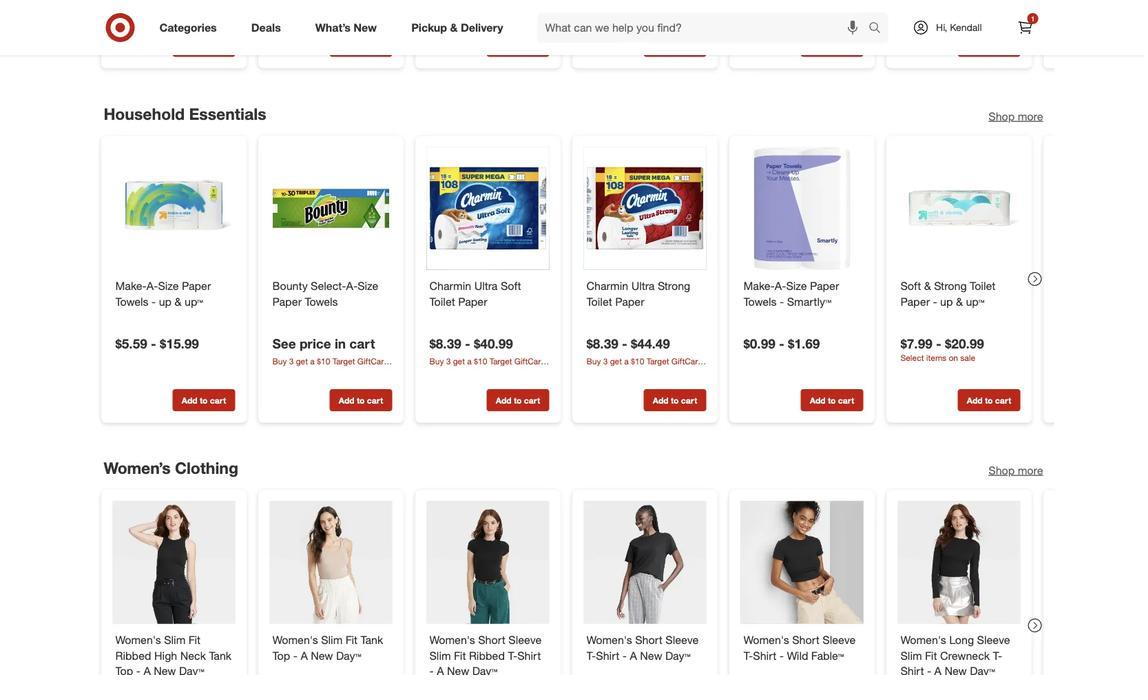Task type: vqa. For each thing, say whether or not it's contained in the screenshot.
Temptations Classic Tasty Chicken Flavor Cat Treats's Temptations
no



Task type: locate. For each thing, give the bounding box(es) containing it.
a for women's slim fit ribbed high neck tank top - a new day™
[[144, 665, 151, 675]]

new inside women's slim fit tank top - a new day™
[[311, 649, 333, 663]]

fit inside women's slim fit tank top - a new day™
[[346, 633, 358, 647]]

a- inside 'make-a-size paper towels - smartly™'
[[775, 279, 787, 292]]

women's short sleeve slim fit ribbed t-shirt - a new day™
[[430, 633, 542, 675]]

to for soft & strong toilet paper - up & up™
[[986, 395, 993, 405]]

a- for $0.99
[[775, 279, 787, 292]]

ultra up $40.99 on the left
[[475, 279, 498, 292]]

add to cart
[[496, 41, 540, 51], [653, 41, 698, 51], [810, 41, 855, 51], [182, 395, 226, 405], [339, 395, 383, 405], [496, 395, 540, 405], [653, 395, 698, 405], [810, 395, 855, 405], [968, 395, 1012, 405]]

& right pickup
[[450, 21, 458, 34]]

$20.99
[[946, 336, 985, 352]]

to
[[514, 41, 522, 51], [671, 41, 679, 51], [828, 41, 836, 51], [200, 395, 208, 405], [357, 395, 365, 405], [514, 395, 522, 405], [671, 395, 679, 405], [828, 395, 836, 405], [986, 395, 993, 405]]

make- for $5.59 - $15.99
[[115, 279, 147, 292]]

1 a- from the left
[[147, 279, 158, 292]]

shop
[[989, 110, 1015, 123], [989, 464, 1015, 477]]

1 up from the left
[[159, 295, 172, 308]]

day™
[[336, 649, 362, 663], [666, 649, 691, 663], [179, 665, 204, 675], [473, 665, 498, 675], [971, 665, 996, 675]]

clothing
[[175, 459, 238, 478]]

toilet up '$20.99' at the right of the page
[[970, 279, 996, 292]]

size inside 'make-a-size paper towels - smartly™'
[[787, 279, 807, 292]]

make-a-size paper towels - up & up™
[[115, 279, 211, 308]]

charmin up the $8.39 - $40.99
[[430, 279, 472, 292]]

up™ up $15.99
[[185, 295, 203, 308]]

1 horizontal spatial up
[[941, 295, 954, 308]]

size up smartly™
[[787, 279, 807, 292]]

add for make-a-size paper towels - smartly™
[[810, 395, 826, 405]]

add to cart for charmin ultra soft toilet paper
[[496, 395, 540, 405]]

& up '$20.99' at the right of the page
[[957, 295, 964, 308]]

toilet inside "soft & strong toilet paper - up & up™"
[[970, 279, 996, 292]]

add for make-a-size paper towels - up & up™
[[182, 395, 198, 405]]

soft up $40.99 on the left
[[501, 279, 521, 292]]

2 shop from the top
[[989, 464, 1015, 477]]

4 women's from the left
[[587, 633, 633, 647]]

soft up the $7.99
[[901, 279, 922, 292]]

bounty select-a-size paper towels image
[[270, 147, 393, 270], [270, 147, 393, 270]]

size up $15.99
[[158, 279, 179, 292]]

0 vertical spatial shop more button
[[989, 108, 1044, 124]]

0 horizontal spatial top
[[115, 665, 133, 675]]

a inside women's short sleeve t-shirt - a new day™
[[630, 649, 637, 663]]

- inside $7.99 - $20.99 select items on sale
[[937, 336, 942, 352]]

1 up™ from the left
[[185, 295, 203, 308]]

$8.39 - $44.49
[[587, 336, 671, 352]]

ultra inside charmin ultra soft toilet paper
[[475, 279, 498, 292]]

soft inside "soft & strong toilet paper - up & up™"
[[901, 279, 922, 292]]

1 shop from the top
[[989, 110, 1015, 123]]

towels inside make-a-size paper towels - up & up™
[[115, 295, 149, 308]]

0 horizontal spatial charmin
[[430, 279, 472, 292]]

1 $8.39 from the left
[[430, 336, 462, 352]]

women's slim fit ribbed high neck tank top - a new day™ image
[[113, 501, 235, 624], [113, 501, 235, 624]]

paper inside bounty select-a-size paper towels
[[273, 295, 302, 308]]

paper for $8.39 - $40.99
[[458, 295, 488, 308]]

women's slim fit tank top - a new day™
[[273, 633, 383, 663]]

2 soft from the left
[[901, 279, 922, 292]]

add to cart button
[[487, 35, 550, 57], [644, 35, 707, 57], [801, 35, 864, 57], [173, 389, 235, 411], [330, 389, 393, 411], [487, 389, 550, 411], [644, 389, 707, 411], [801, 389, 864, 411], [958, 389, 1021, 411]]

strong inside 'charmin ultra strong toilet paper'
[[658, 279, 691, 292]]

1 horizontal spatial size
[[358, 279, 379, 292]]

slim inside women's long sleeve slim fit crewneck t- shirt - a new day™
[[901, 649, 923, 663]]

1 horizontal spatial toilet
[[587, 295, 613, 308]]

women's short sleeve t-shirt - wild fable™ link
[[744, 632, 861, 664]]

1 horizontal spatial $8.39
[[587, 336, 619, 352]]

1 horizontal spatial ultra
[[632, 279, 655, 292]]

make- inside 'make-a-size paper towels - smartly™'
[[744, 279, 775, 292]]

tank
[[361, 633, 383, 647], [209, 649, 232, 663]]

$8.39
[[430, 336, 462, 352], [587, 336, 619, 352]]

make-
[[115, 279, 147, 292], [744, 279, 775, 292]]

charmin inside 'charmin ultra strong toilet paper'
[[587, 279, 629, 292]]

ribbed inside 'women's short sleeve slim fit ribbed t-shirt - a new day™'
[[469, 649, 505, 663]]

1 vertical spatial more
[[1018, 464, 1044, 477]]

women's inside the women's slim fit ribbed high neck tank top - a new day™
[[115, 633, 161, 647]]

1 horizontal spatial charmin
[[587, 279, 629, 292]]

0 horizontal spatial toilet
[[430, 295, 455, 308]]

1 vertical spatial shop more
[[989, 464, 1044, 477]]

0 horizontal spatial towels
[[115, 295, 149, 308]]

- inside "soft & strong toilet paper - up & up™"
[[934, 295, 938, 308]]

towels
[[115, 295, 149, 308], [305, 295, 338, 308], [744, 295, 777, 308]]

1 charmin from the left
[[430, 279, 472, 292]]

cart
[[524, 41, 540, 51], [681, 41, 698, 51], [839, 41, 855, 51], [350, 336, 375, 352], [210, 395, 226, 405], [367, 395, 383, 405], [524, 395, 540, 405], [681, 395, 698, 405], [839, 395, 855, 405], [996, 395, 1012, 405]]

sleeve inside women's long sleeve slim fit crewneck t- shirt - a new day™
[[978, 633, 1011, 647]]

$8.39 for $8.39 - $44.49
[[587, 336, 619, 352]]

women's inside women's short sleeve t-shirt - a new day™
[[587, 633, 633, 647]]

strong
[[658, 279, 691, 292], [935, 279, 967, 292]]

0 horizontal spatial ultra
[[475, 279, 498, 292]]

charmin up $8.39 - $44.49
[[587, 279, 629, 292]]

2 horizontal spatial a-
[[775, 279, 787, 292]]

$7.99 - $20.99 select items on sale
[[901, 336, 985, 363]]

t- inside women's short sleeve t-shirt - a new day™
[[587, 649, 596, 663]]

6 women's from the left
[[901, 633, 947, 647]]

paper down bounty
[[273, 295, 302, 308]]

0 horizontal spatial ribbed
[[115, 649, 151, 663]]

women's short sleeve t-shirt - a new day™ image
[[584, 501, 707, 624], [584, 501, 707, 624]]

0 horizontal spatial a-
[[147, 279, 158, 292]]

paper up $15.99
[[182, 279, 211, 292]]

women's inside women's slim fit tank top - a new day™
[[273, 633, 318, 647]]

sleeve for women's short sleeve t-shirt - wild fable™
[[823, 633, 856, 647]]

day™ inside women's long sleeve slim fit crewneck t- shirt - a new day™
[[971, 665, 996, 675]]

1 sleeve from the left
[[509, 633, 542, 647]]

towels down select-
[[305, 295, 338, 308]]

0 horizontal spatial tank
[[209, 649, 232, 663]]

a
[[301, 649, 308, 663], [630, 649, 637, 663], [144, 665, 151, 675], [437, 665, 444, 675], [935, 665, 942, 675]]

1 horizontal spatial a-
[[346, 279, 358, 292]]

1 vertical spatial top
[[115, 665, 133, 675]]

kendall
[[951, 21, 982, 33]]

2 ribbed from the left
[[469, 649, 505, 663]]

paper up the $8.39 - $40.99
[[458, 295, 488, 308]]

soft inside charmin ultra soft toilet paper
[[501, 279, 521, 292]]

select
[[901, 352, 925, 363]]

strong inside "soft & strong toilet paper - up & up™"
[[935, 279, 967, 292]]

women's inside women's long sleeve slim fit crewneck t- shirt - a new day™
[[901, 633, 947, 647]]

sleeve for women's short sleeve slim fit ribbed t-shirt - a new day™
[[509, 633, 542, 647]]

& up $15.99
[[175, 295, 182, 308]]

up™ inside make-a-size paper towels - up & up™
[[185, 295, 203, 308]]

1 ribbed from the left
[[115, 649, 151, 663]]

toilet inside charmin ultra soft toilet paper
[[430, 295, 455, 308]]

2 short from the left
[[636, 633, 663, 647]]

paper up the $7.99
[[901, 295, 930, 308]]

women's short sleeve t-shirt - wild fable™ image
[[741, 501, 864, 624], [741, 501, 864, 624]]

to for charmin ultra soft toilet paper
[[514, 395, 522, 405]]

ultra inside 'charmin ultra strong toilet paper'
[[632, 279, 655, 292]]

charmin
[[430, 279, 472, 292], [587, 279, 629, 292]]

women's slim fit tank top - a new day™ image
[[270, 501, 393, 624], [270, 501, 393, 624]]

size for $5.59
[[158, 279, 179, 292]]

sleeve for women's long sleeve slim fit crewneck t- shirt - a new day™
[[978, 633, 1011, 647]]

what's
[[315, 21, 351, 34]]

women's clothing
[[104, 459, 238, 478]]

toilet
[[970, 279, 996, 292], [430, 295, 455, 308], [587, 295, 613, 308]]

2 t- from the left
[[587, 649, 596, 663]]

sleeve inside 'women's short sleeve slim fit ribbed t-shirt - a new day™'
[[509, 633, 542, 647]]

more
[[1018, 110, 1044, 123], [1018, 464, 1044, 477]]

toilet up the $8.39 - $40.99
[[430, 295, 455, 308]]

sleeve for women's short sleeve t-shirt - a new day™
[[666, 633, 699, 647]]

size inside make-a-size paper towels - up & up™
[[158, 279, 179, 292]]

to for make-a-size paper towels - smartly™
[[828, 395, 836, 405]]

2 towels from the left
[[305, 295, 338, 308]]

fit inside the women's slim fit ribbed high neck tank top - a new day™
[[189, 633, 201, 647]]

add for soft & strong toilet paper - up & up™
[[968, 395, 983, 405]]

sleeve inside 'women's short sleeve t-shirt - wild fable™'
[[823, 633, 856, 647]]

tank inside the women's slim fit ribbed high neck tank top - a new day™
[[209, 649, 232, 663]]

make- inside make-a-size paper towels - up & up™
[[115, 279, 147, 292]]

ultra for $40.99
[[475, 279, 498, 292]]

paper up smartly™
[[810, 279, 840, 292]]

make-a-size paper towels - smartly™ image
[[741, 147, 864, 270], [741, 147, 864, 270]]

1 horizontal spatial soft
[[901, 279, 922, 292]]

0 horizontal spatial short
[[478, 633, 506, 647]]

1 horizontal spatial towels
[[305, 295, 338, 308]]

3 sleeve from the left
[[823, 633, 856, 647]]

2 shop more from the top
[[989, 464, 1044, 477]]

0 horizontal spatial strong
[[658, 279, 691, 292]]

fit inside women's long sleeve slim fit crewneck t- shirt - a new day™
[[926, 649, 938, 663]]

2 strong from the left
[[935, 279, 967, 292]]

up up '$20.99' at the right of the page
[[941, 295, 954, 308]]

make-a-size paper towels - up & up™ link
[[115, 278, 233, 309]]

up™ inside "soft & strong toilet paper - up & up™"
[[967, 295, 985, 308]]

0 horizontal spatial up
[[159, 295, 172, 308]]

1 horizontal spatial strong
[[935, 279, 967, 292]]

strong up $44.49
[[658, 279, 691, 292]]

charmin ultra soft toilet paper image
[[427, 147, 550, 270], [427, 147, 550, 270]]

1 horizontal spatial short
[[636, 633, 663, 647]]

2 make- from the left
[[744, 279, 775, 292]]

1 more from the top
[[1018, 110, 1044, 123]]

t- inside women's long sleeve slim fit crewneck t- shirt - a new day™
[[993, 649, 1003, 663]]

1 horizontal spatial tank
[[361, 633, 383, 647]]

0 horizontal spatial $8.39
[[430, 336, 462, 352]]

up up $5.59 - $15.99
[[159, 295, 172, 308]]

make- up $5.59
[[115, 279, 147, 292]]

women's long sleeve slim fit crewneck t-shirt - a new day™ image
[[898, 501, 1021, 624], [898, 501, 1021, 624]]

0 horizontal spatial size
[[158, 279, 179, 292]]

up
[[159, 295, 172, 308], [941, 295, 954, 308]]

long
[[950, 633, 975, 647]]

add to cart button for make-a-size paper towels - smartly™
[[801, 389, 864, 411]]

women's for women's short sleeve slim fit ribbed t-shirt - a new day™
[[430, 633, 475, 647]]

women's
[[115, 633, 161, 647], [273, 633, 318, 647], [430, 633, 475, 647], [587, 633, 633, 647], [744, 633, 790, 647], [901, 633, 947, 647]]

t-
[[508, 649, 518, 663], [587, 649, 596, 663], [744, 649, 754, 663], [993, 649, 1003, 663]]

2 $8.39 from the left
[[587, 336, 619, 352]]

toilet for $8.39 - $44.49
[[587, 295, 613, 308]]

0 vertical spatial tank
[[361, 633, 383, 647]]

2 up from the left
[[941, 295, 954, 308]]

women's for women's short sleeve t-shirt - wild fable™
[[744, 633, 790, 647]]

a- inside make-a-size paper towels - up & up™
[[147, 279, 158, 292]]

to for charmin ultra strong toilet paper
[[671, 395, 679, 405]]

a- right bounty
[[346, 279, 358, 292]]

women's
[[104, 459, 171, 478]]

$8.39 left $44.49
[[587, 336, 619, 352]]

up™ up '$20.99' at the right of the page
[[967, 295, 985, 308]]

1 horizontal spatial top
[[273, 649, 290, 663]]

1 t- from the left
[[508, 649, 518, 663]]

add to cart for charmin ultra strong toilet paper
[[653, 395, 698, 405]]

shop more
[[989, 110, 1044, 123], [989, 464, 1044, 477]]

paper inside make-a-size paper towels - up & up™
[[182, 279, 211, 292]]

0 horizontal spatial soft
[[501, 279, 521, 292]]

2 shop more button from the top
[[989, 463, 1044, 479]]

toilet inside 'charmin ultra strong toilet paper'
[[587, 295, 613, 308]]

3 towels from the left
[[744, 295, 777, 308]]

women's short sleeve slim fit ribbed t-shirt - a new day™ image
[[427, 501, 550, 624], [427, 501, 550, 624]]

a- up $0.99 - $1.69
[[775, 279, 787, 292]]

add to cart button for charmin ultra strong toilet paper
[[644, 389, 707, 411]]

- inside 'women's short sleeve slim fit ribbed t-shirt - a new day™'
[[430, 665, 434, 675]]

3 t- from the left
[[744, 649, 754, 663]]

- inside women's short sleeve t-shirt - a new day™
[[623, 649, 627, 663]]

1 towels from the left
[[115, 295, 149, 308]]

shop more button for household essentials
[[989, 108, 1044, 124]]

a inside 'women's short sleeve slim fit ribbed t-shirt - a new day™'
[[437, 665, 444, 675]]

up inside make-a-size paper towels - up & up™
[[159, 295, 172, 308]]

0 vertical spatial shop more
[[989, 110, 1044, 123]]

1 women's from the left
[[115, 633, 161, 647]]

2 charmin from the left
[[587, 279, 629, 292]]

in
[[335, 336, 346, 352]]

1 ultra from the left
[[475, 279, 498, 292]]

t- inside 'women's short sleeve slim fit ribbed t-shirt - a new day™'
[[508, 649, 518, 663]]

$0.99 - $1.69
[[744, 336, 820, 352]]

4 t- from the left
[[993, 649, 1003, 663]]

2 up™ from the left
[[967, 295, 985, 308]]

a inside women's long sleeve slim fit crewneck t- shirt - a new day™
[[935, 665, 942, 675]]

t- inside 'women's short sleeve t-shirt - wild fable™'
[[744, 649, 754, 663]]

5 women's from the left
[[744, 633, 790, 647]]

make-a-size paper towels - smartly™ link
[[744, 278, 861, 309]]

up inside "soft & strong toilet paper - up & up™"
[[941, 295, 954, 308]]

short for wild
[[793, 633, 820, 647]]

towels up $5.59
[[115, 295, 149, 308]]

1 shop more from the top
[[989, 110, 1044, 123]]

charmin ultra soft toilet paper link
[[430, 278, 547, 309]]

- inside 'women's short sleeve t-shirt - wild fable™'
[[780, 649, 784, 663]]

make- up $0.99
[[744, 279, 775, 292]]

pickup
[[412, 21, 447, 34]]

3 short from the left
[[793, 633, 820, 647]]

2 sleeve from the left
[[666, 633, 699, 647]]

make-a-size paper towels - up & up™ image
[[113, 147, 235, 270], [113, 147, 235, 270]]

0 vertical spatial shop
[[989, 110, 1015, 123]]

3 a- from the left
[[775, 279, 787, 292]]

hi, kendall
[[937, 21, 982, 33]]

soft & strong toilet paper - up & up™ image
[[898, 147, 1021, 270], [898, 147, 1021, 270]]

1 soft from the left
[[501, 279, 521, 292]]

1 horizontal spatial make-
[[744, 279, 775, 292]]

a- up $5.59 - $15.99
[[147, 279, 158, 292]]

fable™
[[812, 649, 845, 663]]

2 horizontal spatial towels
[[744, 295, 777, 308]]

size right select-
[[358, 279, 379, 292]]

women's for women's long sleeve slim fit crewneck t- shirt - a new day™
[[901, 633, 947, 647]]

size
[[158, 279, 179, 292], [358, 279, 379, 292], [787, 279, 807, 292]]

women's inside 'women's short sleeve slim fit ribbed t-shirt - a new day™'
[[430, 633, 475, 647]]

2 horizontal spatial short
[[793, 633, 820, 647]]

2 women's from the left
[[273, 633, 318, 647]]

0 horizontal spatial up™
[[185, 295, 203, 308]]

day™ for women's slim fit ribbed high neck tank top - a new day™
[[179, 665, 204, 675]]

short inside 'women's short sleeve slim fit ribbed t-shirt - a new day™'
[[478, 633, 506, 647]]

bounty
[[273, 279, 308, 292]]

strong for $7.99 - $20.99
[[935, 279, 967, 292]]

2 ultra from the left
[[632, 279, 655, 292]]

3 women's from the left
[[430, 633, 475, 647]]

$8.39 for $8.39 - $40.99
[[430, 336, 462, 352]]

toilet for $7.99 - $20.99
[[970, 279, 996, 292]]

top inside the women's slim fit ribbed high neck tank top - a new day™
[[115, 665, 133, 675]]

1 shop more button from the top
[[989, 108, 1044, 124]]

$7.99
[[901, 336, 933, 352]]

ribbed
[[115, 649, 151, 663], [469, 649, 505, 663]]

1 vertical spatial shop
[[989, 464, 1015, 477]]

toilet up $8.39 - $44.49
[[587, 295, 613, 308]]

deals
[[251, 21, 281, 34]]

day™ inside 'women's short sleeve slim fit ribbed t-shirt - a new day™'
[[473, 665, 498, 675]]

slim inside the women's slim fit ribbed high neck tank top - a new day™
[[164, 633, 186, 647]]

0 vertical spatial more
[[1018, 110, 1044, 123]]

a inside the women's slim fit ribbed high neck tank top - a new day™
[[144, 665, 151, 675]]

1 horizontal spatial up™
[[967, 295, 985, 308]]

$8.39 left $40.99 on the left
[[430, 336, 462, 352]]

pickup & delivery
[[412, 21, 503, 34]]

2 a- from the left
[[346, 279, 358, 292]]

0 vertical spatial top
[[273, 649, 290, 663]]

slim
[[164, 633, 186, 647], [321, 633, 343, 647], [430, 649, 451, 663], [901, 649, 923, 663]]

shirt inside 'women's short sleeve t-shirt - wild fable™'
[[754, 649, 777, 663]]

1 horizontal spatial ribbed
[[469, 649, 505, 663]]

shirt
[[518, 649, 541, 663], [596, 649, 620, 663], [754, 649, 777, 663], [901, 665, 925, 675]]

women's for women's short sleeve t-shirt - a new day™
[[587, 633, 633, 647]]

2 horizontal spatial size
[[787, 279, 807, 292]]

a-
[[147, 279, 158, 292], [346, 279, 358, 292], [775, 279, 787, 292]]

paper inside charmin ultra soft toilet paper
[[458, 295, 488, 308]]

charmin ultra strong toilet paper image
[[584, 147, 707, 270], [584, 147, 707, 270]]

paper inside 'charmin ultra strong toilet paper'
[[616, 295, 645, 308]]

add for charmin ultra strong toilet paper
[[653, 395, 669, 405]]

add to cart button for bounty select-a-size paper towels
[[330, 389, 393, 411]]

shop more button
[[989, 108, 1044, 124], [989, 463, 1044, 479]]

1 vertical spatial shop more button
[[989, 463, 1044, 479]]

a- inside bounty select-a-size paper towels
[[346, 279, 358, 292]]

up™
[[185, 295, 203, 308], [967, 295, 985, 308]]

4 sleeve from the left
[[978, 633, 1011, 647]]

sleeve inside women's short sleeve t-shirt - a new day™
[[666, 633, 699, 647]]

day™ inside women's slim fit tank top - a new day™
[[336, 649, 362, 663]]

charmin inside charmin ultra soft toilet paper
[[430, 279, 472, 292]]

wild
[[787, 649, 809, 663]]

towels inside 'make-a-size paper towels - smartly™'
[[744, 295, 777, 308]]

bounty select-a-size paper towels link
[[273, 278, 390, 309]]

3 size from the left
[[787, 279, 807, 292]]

new inside 'women's short sleeve slim fit ribbed t-shirt - a new day™'
[[447, 665, 470, 675]]

- inside women's slim fit tank top - a new day™
[[293, 649, 298, 663]]

paper inside "soft & strong toilet paper - up & up™"
[[901, 295, 930, 308]]

short inside 'women's short sleeve t-shirt - wild fable™'
[[793, 633, 820, 647]]

short inside women's short sleeve t-shirt - a new day™
[[636, 633, 663, 647]]

2 horizontal spatial toilet
[[970, 279, 996, 292]]

categories link
[[148, 12, 234, 43]]

1 link
[[1011, 12, 1041, 43]]

2 size from the left
[[358, 279, 379, 292]]

2 more from the top
[[1018, 464, 1044, 477]]

soft
[[501, 279, 521, 292], [901, 279, 922, 292]]

1 vertical spatial tank
[[209, 649, 232, 663]]

strong up '$20.99' at the right of the page
[[935, 279, 967, 292]]

add to cart for make-a-size paper towels - smartly™
[[810, 395, 855, 405]]

paper up $8.39 - $44.49
[[616, 295, 645, 308]]

1 short from the left
[[478, 633, 506, 647]]

women's short sleeve t-shirt - a new day™
[[587, 633, 699, 663]]

1 size from the left
[[158, 279, 179, 292]]

to for bounty select-a-size paper towels
[[357, 395, 365, 405]]

towels up $0.99
[[744, 295, 777, 308]]

day™ inside the women's slim fit ribbed high neck tank top - a new day™
[[179, 665, 204, 675]]

top
[[273, 649, 290, 663], [115, 665, 133, 675]]

select-
[[311, 279, 346, 292]]

$0.99
[[744, 336, 776, 352]]

price
[[300, 336, 331, 352]]

new
[[354, 21, 377, 34], [311, 649, 333, 663], [640, 649, 663, 663], [154, 665, 176, 675], [447, 665, 470, 675], [945, 665, 967, 675]]

sale
[[961, 352, 976, 363]]

0 horizontal spatial make-
[[115, 279, 147, 292]]

what's new link
[[304, 12, 394, 43]]

towels inside bounty select-a-size paper towels
[[305, 295, 338, 308]]

on
[[949, 352, 959, 363]]

delivery
[[461, 21, 503, 34]]

- inside the women's slim fit ribbed high neck tank top - a new day™
[[136, 665, 141, 675]]

paper
[[182, 279, 211, 292], [810, 279, 840, 292], [273, 295, 302, 308], [458, 295, 488, 308], [616, 295, 645, 308], [901, 295, 930, 308]]

women's inside 'women's short sleeve t-shirt - wild fable™'
[[744, 633, 790, 647]]

1 make- from the left
[[115, 279, 147, 292]]

1 strong from the left
[[658, 279, 691, 292]]

ultra
[[475, 279, 498, 292], [632, 279, 655, 292]]

ultra up $44.49
[[632, 279, 655, 292]]

short
[[478, 633, 506, 647], [636, 633, 663, 647], [793, 633, 820, 647]]



Task type: describe. For each thing, give the bounding box(es) containing it.
ultra for $44.49
[[632, 279, 655, 292]]

up™ for toilet
[[967, 295, 985, 308]]

shirt inside women's long sleeve slim fit crewneck t- shirt - a new day™
[[901, 665, 925, 675]]

$40.99
[[474, 336, 513, 352]]

new inside women's short sleeve t-shirt - a new day™
[[640, 649, 663, 663]]

day™ for women's long sleeve slim fit crewneck t- shirt - a new day™
[[971, 665, 996, 675]]

charmin for $8.39 - $40.99
[[430, 279, 472, 292]]

shirt inside women's short sleeve t-shirt - a new day™
[[596, 649, 620, 663]]

make- for $0.99 - $1.69
[[744, 279, 775, 292]]

short for t-
[[478, 633, 506, 647]]

- inside make-a-size paper towels - up & up™
[[152, 295, 156, 308]]

women's for women's slim fit tank top - a new day™
[[273, 633, 318, 647]]

toilet for $8.39 - $40.99
[[430, 295, 455, 308]]

charmin ultra strong toilet paper link
[[587, 278, 704, 309]]

add to cart button for charmin ultra soft toilet paper
[[487, 389, 550, 411]]

short for a
[[636, 633, 663, 647]]

pickup & delivery link
[[400, 12, 521, 43]]

fit inside 'women's short sleeve slim fit ribbed t-shirt - a new day™'
[[454, 649, 466, 663]]

size inside bounty select-a-size paper towels
[[358, 279, 379, 292]]

women's long sleeve slim fit crewneck t- shirt - a new day™
[[901, 633, 1011, 675]]

search
[[863, 22, 896, 36]]

- inside 'make-a-size paper towels - smartly™'
[[780, 295, 785, 308]]

charmin ultra soft toilet paper
[[430, 279, 521, 308]]

high
[[154, 649, 177, 663]]

what's new
[[315, 21, 377, 34]]

soft & strong toilet paper - up & up™
[[901, 279, 996, 308]]

essentials
[[189, 104, 266, 124]]

tank inside women's slim fit tank top - a new day™
[[361, 633, 383, 647]]

a for women's long sleeve slim fit crewneck t- shirt - a new day™
[[935, 665, 942, 675]]

women's slim fit ribbed high neck tank top - a new day™ link
[[115, 632, 233, 675]]

size for $0.99
[[787, 279, 807, 292]]

a for women's short sleeve slim fit ribbed t-shirt - a new day™
[[437, 665, 444, 675]]

shop more button for women's clothing
[[989, 463, 1044, 479]]

$5.59 - $15.99
[[115, 336, 199, 352]]

$15.99
[[160, 336, 199, 352]]

to for make-a-size paper towels - up & up™
[[200, 395, 208, 405]]

shop more for household essentials
[[989, 110, 1044, 123]]

What can we help you find? suggestions appear below search field
[[537, 12, 873, 43]]

1
[[1032, 14, 1035, 23]]

categories
[[160, 21, 217, 34]]

women's slim fit tank top - a new day™ link
[[273, 632, 390, 664]]

women's short sleeve t-shirt - a new day™ link
[[587, 632, 704, 664]]

$44.49
[[631, 336, 671, 352]]

neck
[[180, 649, 206, 663]]

day™ inside women's short sleeve t-shirt - a new day™
[[666, 649, 691, 663]]

up™ for paper
[[185, 295, 203, 308]]

add for bounty select-a-size paper towels
[[339, 395, 355, 405]]

deals link
[[240, 12, 298, 43]]

add for charmin ultra soft toilet paper
[[496, 395, 512, 405]]

towels for $0.99
[[744, 295, 777, 308]]

charmin ultra strong toilet paper
[[587, 279, 691, 308]]

a inside women's slim fit tank top - a new day™
[[301, 649, 308, 663]]

soft & strong toilet paper - up & up™ link
[[901, 278, 1018, 309]]

women's slim fit ribbed high neck tank top - a new day™
[[115, 633, 232, 675]]

add to cart for bounty select-a-size paper towels
[[339, 395, 383, 405]]

more for household essentials
[[1018, 110, 1044, 123]]

& inside make-a-size paper towels - up & up™
[[175, 295, 182, 308]]

crewneck
[[941, 649, 990, 663]]

add to cart button for make-a-size paper towels - up & up™
[[173, 389, 235, 411]]

items
[[927, 352, 947, 363]]

towels for $5.59
[[115, 295, 149, 308]]

add to cart for make-a-size paper towels - up & up™
[[182, 395, 226, 405]]

up for strong
[[941, 295, 954, 308]]

a- for $5.59
[[147, 279, 158, 292]]

household
[[104, 104, 185, 124]]

paper inside 'make-a-size paper towels - smartly™'
[[810, 279, 840, 292]]

shop more for women's clothing
[[989, 464, 1044, 477]]

slim inside 'women's short sleeve slim fit ribbed t-shirt - a new day™'
[[430, 649, 451, 663]]

shop for clothing
[[989, 464, 1015, 477]]

hi,
[[937, 21, 948, 33]]

new inside women's long sleeve slim fit crewneck t- shirt - a new day™
[[945, 665, 967, 675]]

women's for women's slim fit ribbed high neck tank top - a new day™
[[115, 633, 161, 647]]

women's long sleeve slim fit crewneck t- shirt - a new day™ link
[[901, 632, 1018, 675]]

shop for essentials
[[989, 110, 1015, 123]]

paper for $8.39 - $44.49
[[616, 295, 645, 308]]

strong for $8.39 - $44.49
[[658, 279, 691, 292]]

paper for see price in cart
[[273, 295, 302, 308]]

shirt inside 'women's short sleeve slim fit ribbed t-shirt - a new day™'
[[518, 649, 541, 663]]

see price in cart
[[273, 336, 375, 352]]

see
[[273, 336, 296, 352]]

slim inside women's slim fit tank top - a new day™
[[321, 633, 343, 647]]

women's short sleeve slim fit ribbed t-shirt - a new day™ link
[[430, 632, 547, 675]]

& up the $7.99
[[925, 279, 932, 292]]

top inside women's slim fit tank top - a new day™
[[273, 649, 290, 663]]

make-a-size paper towels - smartly™
[[744, 279, 840, 308]]

day™ for women's short sleeve slim fit ribbed t-shirt - a new day™
[[473, 665, 498, 675]]

$1.69
[[789, 336, 820, 352]]

household essentials
[[104, 104, 266, 124]]

add to cart for soft & strong toilet paper - up & up™
[[968, 395, 1012, 405]]

more for women's clothing
[[1018, 464, 1044, 477]]

$8.39 - $40.99
[[430, 336, 513, 352]]

ribbed inside the women's slim fit ribbed high neck tank top - a new day™
[[115, 649, 151, 663]]

up for size
[[159, 295, 172, 308]]

charmin for $8.39 - $44.49
[[587, 279, 629, 292]]

women's short sleeve t-shirt - wild fable™
[[744, 633, 856, 663]]

smartly™
[[788, 295, 832, 308]]

add to cart button for soft & strong toilet paper - up & up™
[[958, 389, 1021, 411]]

search button
[[863, 12, 896, 45]]

$5.59
[[115, 336, 147, 352]]

- inside women's long sleeve slim fit crewneck t- shirt - a new day™
[[928, 665, 932, 675]]

new inside the women's slim fit ribbed high neck tank top - a new day™
[[154, 665, 176, 675]]

paper for $7.99 - $20.99
[[901, 295, 930, 308]]

bounty select-a-size paper towels
[[273, 279, 379, 308]]



